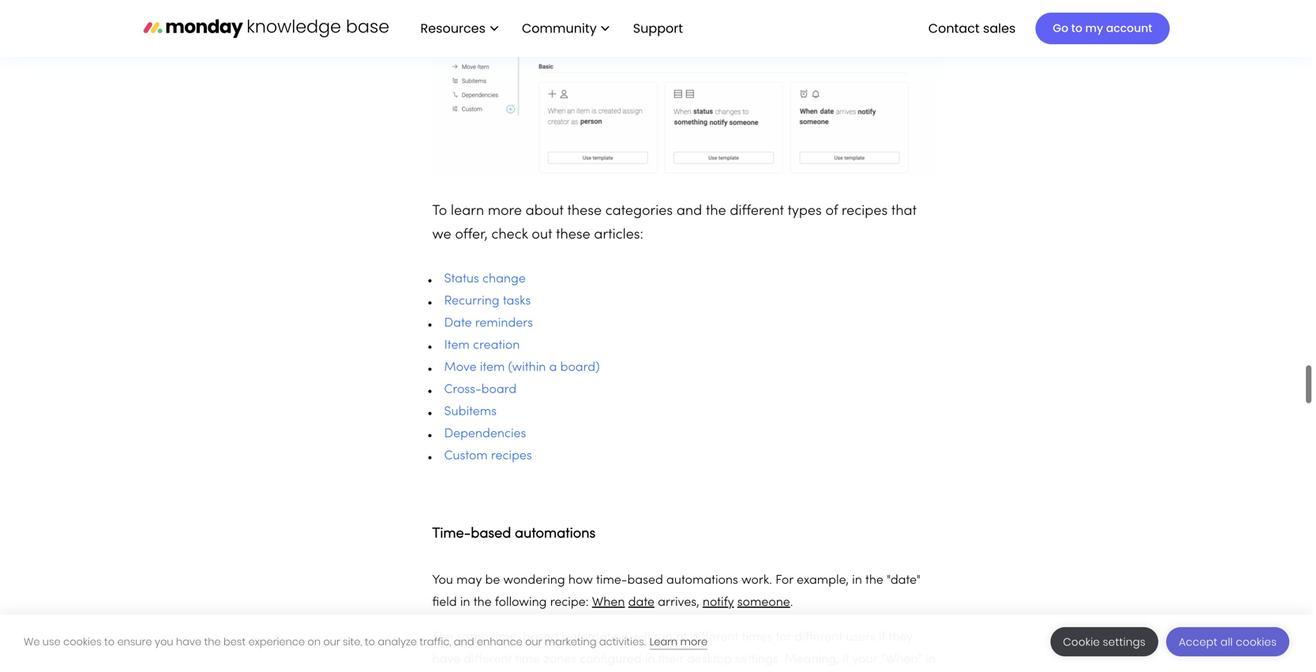 Task type: vqa. For each thing, say whether or not it's contained in the screenshot.
the left can
no



Task type: describe. For each thing, give the bounding box(es) containing it.
users
[[846, 632, 876, 644]]

the inside dialog
[[204, 635, 221, 649]]

based inside you may be wondering how time-based automations work. for example, in the "date" field in the following recipe:
[[628, 575, 663, 587]]

item
[[444, 340, 470, 352]]

0 horizontal spatial and
[[454, 635, 474, 649]]

we
[[432, 228, 452, 242]]

support
[[633, 19, 683, 37]]

offer,
[[455, 228, 488, 242]]

main element
[[405, 0, 1170, 57]]

1 our from the left
[[323, 635, 340, 649]]

the same time-based automation will run at different times for different users if they have different time zones configured in their desktop settings. meaning, if your "when" i
[[432, 632, 937, 669]]

accept all cookies
[[1179, 635, 1277, 649]]

cpt2112161449 1366x716.gif image
[[432, 0, 938, 178]]

times
[[742, 632, 773, 644]]

same
[[457, 632, 489, 644]]

sales
[[983, 19, 1016, 37]]

community
[[522, 19, 597, 37]]

contact sales link
[[921, 15, 1024, 42]]

move item (within a board) link
[[444, 362, 600, 374]]

"date"
[[887, 575, 921, 587]]

how
[[569, 575, 593, 587]]

time
[[515, 654, 540, 666]]

date
[[444, 318, 472, 330]]

have inside "the same time-based automation will run at different times for different users if they have different time zones configured in their desktop settings. meaning, if your "when" i"
[[432, 654, 461, 666]]

site,
[[343, 635, 362, 649]]

status change
[[444, 273, 526, 285]]

time- inside "the same time-based automation will run at different times for different users if they have different time zones configured in their desktop settings. meaning, if your "when" i"
[[492, 632, 523, 644]]

resources link
[[413, 15, 506, 42]]

0 horizontal spatial to
[[104, 635, 115, 649]]

example,
[[797, 575, 849, 587]]

we use cookies to ensure you have the best experience on our site, to analyze traffic, and enhance our marketing activities. learn more
[[24, 635, 708, 649]]

dependencies link
[[444, 428, 530, 440]]

on
[[308, 635, 321, 649]]

arrives,
[[658, 597, 700, 609]]

desktop
[[687, 654, 732, 666]]

my
[[1086, 21, 1104, 36]]

automations inside time-based automations link
[[515, 527, 596, 541]]

go to my account link
[[1036, 13, 1170, 44]]

all
[[1221, 635, 1234, 649]]

status change link
[[444, 273, 526, 285]]

different up "meaning,"
[[795, 632, 843, 644]]

move
[[444, 362, 477, 374]]

wondering
[[504, 575, 565, 587]]

learn
[[451, 205, 484, 218]]

settings
[[1103, 635, 1146, 649]]

learn more link
[[650, 635, 708, 650]]

.
[[791, 597, 793, 609]]

0 vertical spatial if
[[879, 632, 886, 644]]

date
[[629, 597, 655, 609]]

of
[[826, 205, 838, 218]]

move item (within a board)
[[444, 362, 600, 374]]

configured
[[580, 654, 642, 666]]

based inside time-based automations link
[[471, 527, 511, 541]]

to inside the main element
[[1072, 21, 1083, 36]]

cross-board link
[[444, 384, 520, 396]]

may
[[457, 575, 482, 587]]

recurring tasks
[[444, 296, 531, 307]]

notify
[[703, 597, 734, 609]]

change
[[483, 273, 526, 285]]

"when"
[[881, 654, 923, 666]]

marketing
[[545, 635, 597, 649]]

1 horizontal spatial more
[[681, 635, 708, 649]]

custom recipes
[[444, 450, 532, 462]]

use
[[43, 635, 61, 649]]

cross-board
[[444, 384, 520, 396]]

run
[[654, 632, 673, 644]]

community link
[[514, 15, 618, 42]]

cookies for all
[[1236, 635, 1277, 649]]

their
[[659, 654, 684, 666]]

contact sales
[[929, 19, 1016, 37]]

best
[[224, 635, 246, 649]]

ensure
[[117, 635, 152, 649]]

cookie
[[1064, 635, 1100, 649]]

the left ""date""
[[866, 575, 884, 587]]

check
[[492, 228, 528, 242]]

dialog containing cookie settings
[[0, 615, 1314, 669]]

time-based automations
[[432, 527, 596, 541]]

the
[[432, 632, 454, 644]]

different up the desktop
[[691, 632, 739, 644]]

reminders
[[475, 318, 533, 330]]

resources
[[421, 19, 486, 37]]

the inside to learn more about these categories and the different types of recipes that we offer, check out these articles:
[[706, 205, 727, 218]]

work.
[[742, 575, 773, 587]]

item creation link
[[444, 340, 520, 352]]

when date arrives, notify someone .
[[592, 597, 793, 609]]

time-
[[432, 527, 471, 541]]

activities.
[[599, 635, 646, 649]]



Task type: locate. For each thing, give the bounding box(es) containing it.
we
[[24, 635, 40, 649]]

1 vertical spatial more
[[681, 635, 708, 649]]

different
[[730, 205, 784, 218], [691, 632, 739, 644], [795, 632, 843, 644], [464, 654, 512, 666]]

our up the time
[[525, 635, 542, 649]]

(within
[[508, 362, 546, 374]]

more inside to learn more about these categories and the different types of recipes that we offer, check out these articles:
[[488, 205, 522, 218]]

1 horizontal spatial recipes
[[842, 205, 888, 218]]

in right example,
[[852, 575, 862, 587]]

and
[[677, 205, 702, 218], [454, 635, 474, 649]]

0 vertical spatial these
[[568, 205, 602, 218]]

automations up wondering
[[515, 527, 596, 541]]

to learn more about these categories and the different types of recipes that we offer, check out these articles:
[[432, 205, 917, 242]]

the right the categories
[[706, 205, 727, 218]]

item creation
[[444, 340, 520, 352]]

0 horizontal spatial recipes
[[491, 450, 532, 462]]

1 horizontal spatial and
[[677, 205, 702, 218]]

1 horizontal spatial time-
[[596, 575, 628, 587]]

for
[[776, 575, 794, 587]]

when
[[592, 597, 625, 609]]

0 horizontal spatial automations
[[515, 527, 596, 541]]

recurring
[[444, 296, 500, 307]]

have inside dialog
[[176, 635, 202, 649]]

2 horizontal spatial based
[[628, 575, 663, 587]]

if left your
[[843, 654, 849, 666]]

more up the check
[[488, 205, 522, 218]]

cookie settings button
[[1051, 627, 1159, 656]]

0 horizontal spatial have
[[176, 635, 202, 649]]

following
[[495, 597, 547, 609]]

1 vertical spatial in
[[460, 597, 470, 609]]

0 vertical spatial automations
[[515, 527, 596, 541]]

different down enhance
[[464, 654, 512, 666]]

list
[[405, 0, 696, 57]]

articles:
[[594, 228, 644, 242]]

automations inside you may be wondering how time-based automations work. for example, in the "date" field in the following recipe:
[[667, 575, 738, 587]]

list containing resources
[[405, 0, 696, 57]]

our right on
[[323, 635, 340, 649]]

cookie settings
[[1064, 635, 1146, 649]]

1 cookies from the left
[[63, 635, 102, 649]]

have right "you"
[[176, 635, 202, 649]]

dialog
[[0, 615, 1314, 669]]

automations
[[515, 527, 596, 541], [667, 575, 738, 587]]

1 vertical spatial if
[[843, 654, 849, 666]]

recipe:
[[550, 597, 589, 609]]

2 cookies from the left
[[1236, 635, 1277, 649]]

types
[[788, 205, 822, 218]]

categories
[[606, 205, 673, 218]]

in inside "the same time-based automation will run at different times for different users if they have different time zones configured in their desktop settings. meaning, if your "when" i"
[[645, 654, 655, 666]]

1 vertical spatial and
[[454, 635, 474, 649]]

2 vertical spatial based
[[523, 632, 559, 644]]

enhance
[[477, 635, 523, 649]]

based inside "the same time-based automation will run at different times for different users if they have different time zones configured in their desktop settings. meaning, if your "when" i"
[[523, 632, 559, 644]]

have
[[176, 635, 202, 649], [432, 654, 461, 666]]

1 vertical spatial time-
[[492, 632, 523, 644]]

support link
[[625, 15, 696, 42], [633, 19, 688, 37]]

1 horizontal spatial automations
[[667, 575, 738, 587]]

someone
[[738, 597, 791, 609]]

cookies right all
[[1236, 635, 1277, 649]]

settings.
[[735, 654, 782, 666]]

recipes inside to learn more about these categories and the different types of recipes that we offer, check out these articles:
[[842, 205, 888, 218]]

recipes right of
[[842, 205, 888, 218]]

they
[[889, 632, 913, 644]]

based up date at the left of page
[[628, 575, 663, 587]]

subitems
[[444, 406, 497, 418]]

time- inside you may be wondering how time-based automations work. for example, in the "date" field in the following recipe:
[[596, 575, 628, 587]]

cookies for use
[[63, 635, 102, 649]]

different inside to learn more about these categories and the different types of recipes that we offer, check out these articles:
[[730, 205, 784, 218]]

recurring tasks link
[[444, 296, 531, 307]]

if left they
[[879, 632, 886, 644]]

go to my account
[[1053, 21, 1153, 36]]

at
[[676, 632, 688, 644]]

more up the desktop
[[681, 635, 708, 649]]

board
[[482, 384, 517, 396]]

time-
[[596, 575, 628, 587], [492, 632, 523, 644]]

based up be
[[471, 527, 511, 541]]

to right site,
[[365, 635, 375, 649]]

time- up the time
[[492, 632, 523, 644]]

you
[[432, 575, 453, 587]]

0 horizontal spatial in
[[460, 597, 470, 609]]

the
[[706, 205, 727, 218], [866, 575, 884, 587], [474, 597, 492, 609], [204, 635, 221, 649]]

out
[[532, 228, 552, 242]]

1 horizontal spatial have
[[432, 654, 461, 666]]

monday.com logo image
[[143, 11, 389, 45]]

be
[[485, 575, 500, 587]]

cookies inside button
[[1236, 635, 1277, 649]]

and right the categories
[[677, 205, 702, 218]]

board)
[[561, 362, 600, 374]]

date reminders
[[444, 318, 533, 330]]

cookies right use
[[63, 635, 102, 649]]

have down traffic,
[[432, 654, 461, 666]]

to right go
[[1072, 21, 1083, 36]]

automations up 'when date arrives, notify someone .'
[[667, 575, 738, 587]]

1 horizontal spatial if
[[879, 632, 886, 644]]

these right out
[[556, 228, 591, 242]]

1 horizontal spatial cookies
[[1236, 635, 1277, 649]]

more
[[488, 205, 522, 218], [681, 635, 708, 649]]

0 vertical spatial more
[[488, 205, 522, 218]]

in left their
[[645, 654, 655, 666]]

custom recipes link
[[444, 450, 532, 462]]

that
[[892, 205, 917, 218]]

1 vertical spatial have
[[432, 654, 461, 666]]

0 horizontal spatial our
[[323, 635, 340, 649]]

2 vertical spatial in
[[645, 654, 655, 666]]

and right the the
[[454, 635, 474, 649]]

0 vertical spatial time-
[[596, 575, 628, 587]]

in right field
[[460, 597, 470, 609]]

to left ensure
[[104, 635, 115, 649]]

traffic,
[[420, 635, 451, 649]]

1 vertical spatial recipes
[[491, 450, 532, 462]]

the left the best
[[204, 635, 221, 649]]

0 vertical spatial in
[[852, 575, 862, 587]]

the down be
[[474, 597, 492, 609]]

1 horizontal spatial in
[[645, 654, 655, 666]]

field
[[432, 597, 457, 609]]

about
[[526, 205, 564, 218]]

accept all cookies button
[[1167, 627, 1290, 656]]

tasks
[[503, 296, 531, 307]]

1 vertical spatial automations
[[667, 575, 738, 587]]

these right the about
[[568, 205, 602, 218]]

you may be wondering how time-based automations work. for example, in the "date" field in the following recipe:
[[432, 575, 921, 609]]

your
[[853, 654, 878, 666]]

our
[[323, 635, 340, 649], [525, 635, 542, 649]]

learn
[[650, 635, 678, 649]]

0 horizontal spatial more
[[488, 205, 522, 218]]

you
[[155, 635, 173, 649]]

1 vertical spatial based
[[628, 575, 663, 587]]

0 horizontal spatial cookies
[[63, 635, 102, 649]]

recipes down dependencies
[[491, 450, 532, 462]]

to
[[1072, 21, 1083, 36], [104, 635, 115, 649], [365, 635, 375, 649]]

based up the time
[[523, 632, 559, 644]]

and inside to learn more about these categories and the different types of recipes that we offer, check out these articles:
[[677, 205, 702, 218]]

0 horizontal spatial based
[[471, 527, 511, 541]]

0 vertical spatial recipes
[[842, 205, 888, 218]]

contact
[[929, 19, 980, 37]]

time-based automations link
[[432, 519, 596, 544]]

1 vertical spatial these
[[556, 228, 591, 242]]

0 horizontal spatial time-
[[492, 632, 523, 644]]

go
[[1053, 21, 1069, 36]]

date reminders link
[[444, 318, 533, 330]]

0 horizontal spatial if
[[843, 654, 849, 666]]

creation
[[473, 340, 520, 352]]

1 horizontal spatial to
[[365, 635, 375, 649]]

1 horizontal spatial based
[[523, 632, 559, 644]]

custom
[[444, 450, 488, 462]]

will
[[632, 632, 650, 644]]

1 horizontal spatial our
[[525, 635, 542, 649]]

item
[[480, 362, 505, 374]]

in
[[852, 575, 862, 587], [460, 597, 470, 609], [645, 654, 655, 666]]

analyze
[[378, 635, 417, 649]]

accept
[[1179, 635, 1218, 649]]

experience
[[248, 635, 305, 649]]

account
[[1107, 21, 1153, 36]]

2 horizontal spatial in
[[852, 575, 862, 587]]

2 horizontal spatial to
[[1072, 21, 1083, 36]]

time- up when
[[596, 575, 628, 587]]

2 our from the left
[[525, 635, 542, 649]]

0 vertical spatial have
[[176, 635, 202, 649]]

a
[[549, 362, 557, 374]]

cookies
[[63, 635, 102, 649], [1236, 635, 1277, 649]]

0 vertical spatial based
[[471, 527, 511, 541]]

different left the types
[[730, 205, 784, 218]]

0 vertical spatial and
[[677, 205, 702, 218]]

subitems link
[[444, 406, 497, 418]]



